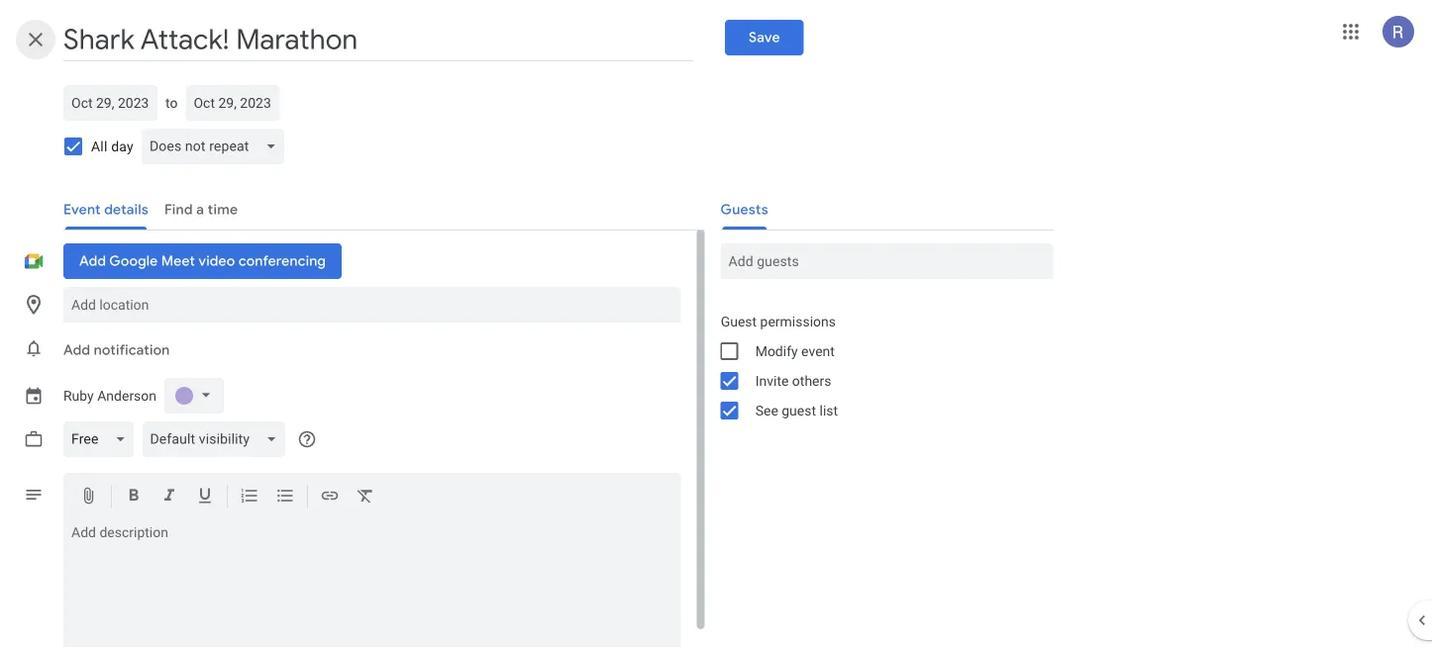Task type: locate. For each thing, give the bounding box(es) containing it.
day
[[111, 138, 134, 155]]

all
[[91, 138, 108, 155]]

add
[[63, 342, 90, 360]]

list
[[820, 403, 838, 419]]

ruby anderson
[[63, 388, 157, 404]]

guest permissions
[[721, 314, 836, 330]]

None field
[[142, 129, 293, 164], [63, 422, 142, 458], [142, 422, 293, 458], [142, 129, 293, 164], [63, 422, 142, 458], [142, 422, 293, 458]]

modify event
[[756, 343, 835, 360]]

others
[[792, 373, 832, 389]]

Guests text field
[[729, 244, 1046, 279]]

insert link image
[[320, 486, 340, 510]]

event
[[802, 343, 835, 360]]

Description text field
[[63, 525, 681, 649]]

add notification
[[63, 342, 170, 360]]

invite others
[[756, 373, 832, 389]]

save
[[749, 29, 781, 47]]

Location text field
[[71, 287, 673, 323]]

Title text field
[[63, 18, 694, 61]]

remove formatting image
[[356, 486, 376, 510]]

ruby
[[63, 388, 94, 404]]

guest
[[721, 314, 757, 330]]

group
[[705, 307, 1054, 426]]

modify
[[756, 343, 798, 360]]

save button
[[725, 20, 804, 55]]

guest
[[782, 403, 816, 419]]

italic image
[[160, 486, 179, 510]]



Task type: vqa. For each thing, say whether or not it's contained in the screenshot.
30 element
no



Task type: describe. For each thing, give the bounding box(es) containing it.
underline image
[[195, 486, 215, 510]]

see guest list
[[756, 403, 838, 419]]

invite
[[756, 373, 789, 389]]

see
[[756, 403, 779, 419]]

Start date text field
[[71, 91, 150, 115]]

add notification button
[[55, 327, 178, 375]]

bulleted list image
[[275, 486, 295, 510]]

numbered list image
[[240, 486, 260, 510]]

all day
[[91, 138, 134, 155]]

notification
[[94, 342, 170, 360]]

bold image
[[124, 486, 144, 510]]

to
[[165, 95, 178, 111]]

anderson
[[97, 388, 157, 404]]

formatting options toolbar
[[63, 474, 681, 522]]

permissions
[[761, 314, 836, 330]]

group containing guest permissions
[[705, 307, 1054, 426]]

End date text field
[[194, 91, 272, 115]]



